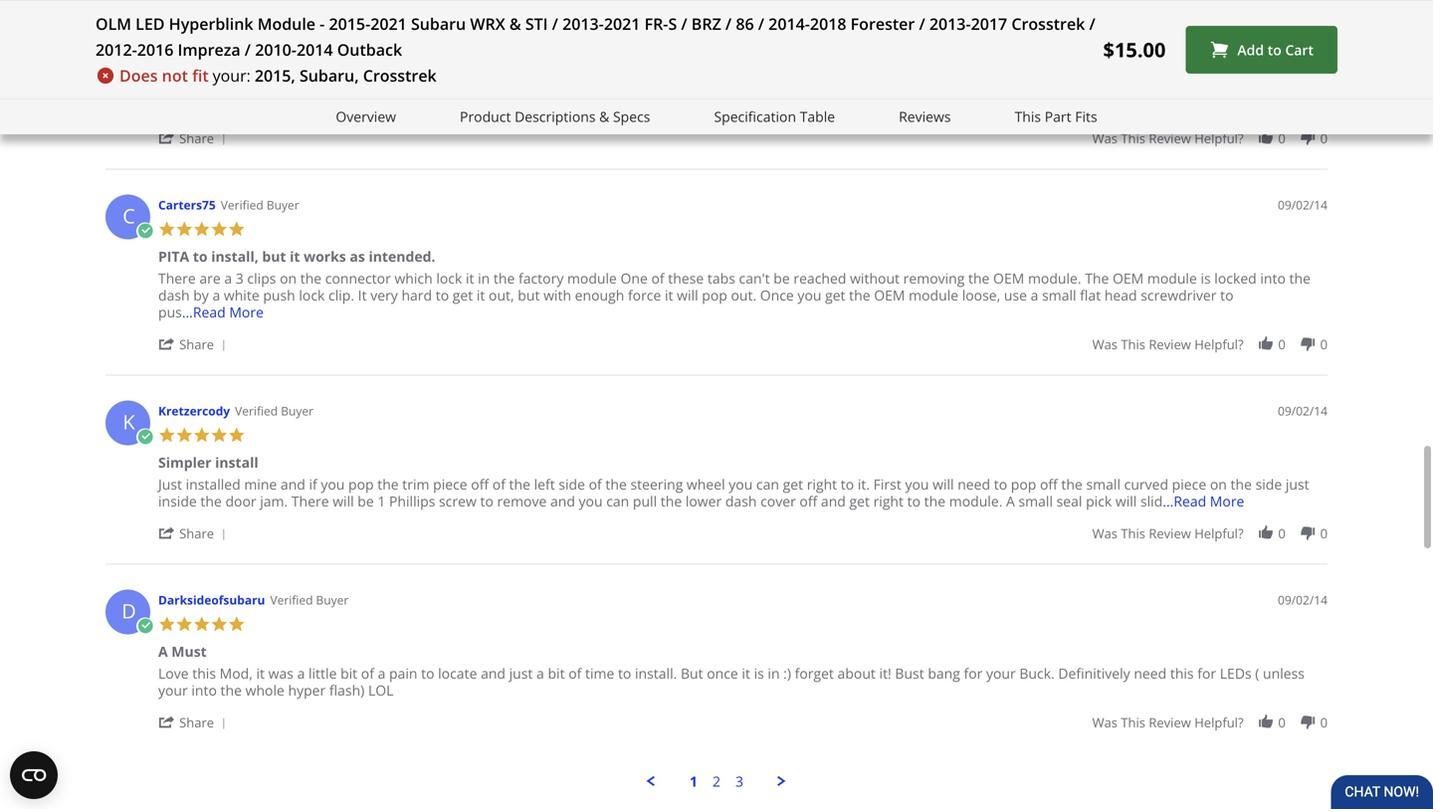 Task type: describe. For each thing, give the bounding box(es) containing it.
small left seal at the right bottom of the page
[[1019, 492, 1053, 511]]

2 2013- from the left
[[930, 13, 971, 34]]

just inside a must love this mod, it was a little bit of a pain to locate and just a bit of time to install. but once it is in :) forget about it! bust bang for your buck. definitively need this for leds ( unless your into the whole hyper flash) lol
[[509, 664, 533, 683]]

0 right vote up review by jasonarch68 on  2 sep 2014 icon
[[1279, 130, 1286, 148]]

1 i from the left
[[158, 46, 162, 65]]

to down the 2014
[[311, 63, 325, 82]]

...read more for c
[[182, 303, 264, 322]]

a down forester
[[860, 46, 868, 65]]

specs
[[613, 107, 651, 126]]

review for c
[[1149, 336, 1192, 354]]

09/02/14 for c
[[1279, 197, 1328, 213]]

k
[[123, 408, 135, 436]]

1 circle checkmark image from the top
[[136, 0, 154, 17]]

be inside i bought this because i needed it after going full led. after reading the reviews here (and other places) i was a little annoyed that people consistently talked about this being a pain to install, but it needed to be done anyway.
[[328, 63, 345, 82]]

group for k
[[1093, 525, 1328, 543]]

this down definitively
[[1122, 714, 1146, 732]]

cover
[[761, 492, 796, 511]]

the down works
[[300, 269, 322, 288]]

will inside there are a 3 clips on the connector which lock it in the factory module one of these tabs can't be reached without removing the oem module. the oem module is locked into the dash by a white push lock clip. it very hard to get it out, but with enough force it will pop out. once you get the oem module loose, use a small flat head screwdriver to pus
[[677, 286, 699, 305]]

group for c
[[1093, 336, 1328, 354]]

use
[[1005, 286, 1028, 305]]

menu containing 1
[[96, 772, 1338, 791]]

tab panel containing c
[[96, 0, 1338, 791]]

force
[[628, 286, 662, 305]]

buyer for d
[[316, 592, 349, 609]]

wheel
[[687, 475, 725, 494]]

what for what the heck is everyone talking about??! this literally took me 45 seconds to install. simply position the
[[158, 97, 192, 116]]

small right seal at the right bottom of the page
[[1087, 475, 1121, 494]]

install, inside i bought this because i needed it after going full led. after reading the reviews here (and other places) i was a little annoyed that people consistently talked about this being a pain to install, but it needed to be done anyway.
[[175, 63, 217, 82]]

impreza
[[178, 39, 241, 60]]

just
[[158, 475, 182, 494]]

/ up consistently
[[1090, 13, 1096, 34]]

a inside a must love this mod, it was a little bit of a pain to locate and just a bit of time to install. but once it is in :) forget about it! bust bang for your buck. definitively need this for leds ( unless your into the whole hyper flash) lol
[[158, 642, 168, 661]]

seperator image
[[218, 529, 230, 541]]

seal
[[1057, 492, 1083, 511]]

2 2021 from the left
[[604, 13, 641, 34]]

the inside a must love this mod, it was a little bit of a pain to locate and just a bit of time to install. but once it is in :) forget about it! bust bang for your buck. definitively need this for leds ( unless your into the whole hyper flash) lol
[[221, 681, 242, 700]]

1 vertical spatial 1
[[690, 772, 698, 791]]

2 horizontal spatial oem
[[1113, 269, 1144, 288]]

once
[[760, 286, 794, 305]]

share image for c
[[158, 336, 176, 353]]

with
[[544, 286, 572, 305]]

share for k
[[179, 525, 214, 543]]

will left the slid
[[1116, 492, 1137, 511]]

the left 'heck'
[[196, 97, 217, 116]]

must
[[172, 642, 207, 661]]

product descriptions & specs
[[460, 107, 651, 126]]

review for k
[[1149, 525, 1192, 543]]

about inside a must love this mod, it was a little bit of a pain to locate and just a bit of time to install. but once it is in :) forget about it! bust bang for your buck. definitively need this for leds ( unless your into the whole hyper flash) lol
[[838, 664, 876, 683]]

2016
[[137, 39, 174, 60]]

of right screw
[[493, 475, 506, 494]]

a must heading
[[158, 642, 207, 665]]

to inside button
[[1268, 40, 1282, 59]]

0 right vote down review by jasonarch68 on  2 sep 2014 icon
[[1321, 130, 1328, 148]]

sti
[[526, 13, 548, 34]]

pain inside i bought this because i needed it after going full led. after reading the reviews here (and other places) i was a little annoyed that people consistently talked about this being a pain to install, but it needed to be done anyway.
[[1286, 46, 1314, 65]]

to inside heading
[[193, 247, 208, 266]]

0 horizontal spatial oem
[[874, 286, 906, 305]]

it
[[358, 286, 367, 305]]

share image for just installed mine and if you pop the trim piece off of the left side of the steering wheel you can get right to it. first you will need to pop off the small curved piece on the side just inside the door jam. there will be 1 phillips screw to remove and you can pull the lower dash cover off and get right to the module. a small seal pick will slid
[[158, 525, 176, 542]]

of left time
[[569, 664, 582, 683]]

helpful? for d
[[1195, 714, 1244, 732]]

helpful? for k
[[1195, 525, 1244, 543]]

hyper
[[288, 681, 326, 700]]

share button for c
[[158, 335, 233, 354]]

this down "head"
[[1122, 336, 1146, 354]]

2015-
[[329, 13, 371, 34]]

and left it. at the bottom right of page
[[821, 492, 846, 511]]

a right whole
[[297, 664, 305, 683]]

verified buyer heading for k
[[235, 403, 314, 420]]

/ right s
[[681, 13, 688, 34]]

a right flash)
[[378, 664, 386, 683]]

to left it. at the bottom right of page
[[841, 475, 855, 494]]

because
[[243, 46, 297, 65]]

review for d
[[1149, 714, 1192, 732]]

remove
[[497, 492, 547, 511]]

get left without
[[826, 286, 846, 305]]

review date 09/02/14 element for k
[[1279, 403, 1328, 420]]

needed down the "-" on the top left
[[308, 46, 357, 65]]

0 horizontal spatial off
[[471, 475, 489, 494]]

pick
[[1086, 492, 1112, 511]]

there inside just installed mine and if you pop the trim piece off of the left side of the steering wheel you can get right to it. first you will need to pop off the small curved piece on the side just inside the door jam. there will be 1 phillips screw to remove and you can pull the lower dash cover off and get right to the module. a small seal pick will slid
[[292, 492, 329, 511]]

this down must
[[192, 664, 216, 683]]

0 horizontal spatial lock
[[299, 286, 325, 305]]

vote down review by jasonarch68 on  2 sep 2014 image
[[1300, 130, 1317, 147]]

the right position
[[817, 97, 838, 116]]

module. inside there are a 3 clips on the connector which lock it in the factory module one of these tabs can't be reached without removing the oem module. the oem module is locked into the dash by a white push lock clip. it very hard to get it out, but with enough force it will pop out. once you get the oem module loose, use a small flat head screwdriver to pus
[[1029, 269, 1082, 288]]

brz
[[692, 13, 722, 34]]

the left use
[[969, 269, 990, 288]]

bang
[[928, 664, 961, 683]]

/ up annoyed
[[919, 13, 926, 34]]

your:
[[213, 65, 251, 86]]

seconds
[[594, 97, 648, 116]]

need inside a must love this mod, it was a little bit of a pain to locate and just a bit of time to install. but once it is in :) forget about it! bust bang for your buck. definitively need this for leds ( unless your into the whole hyper flash) lol
[[1134, 664, 1167, 683]]

what the heck is everyone talking about??! this literally took me 45 seconds to install. simply position the
[[158, 97, 842, 116]]

you inside there are a 3 clips on the connector which lock it in the factory module one of these tabs can't be reached without removing the oem module. the oem module is locked into the dash by a white push lock clip. it very hard to get it out, but with enough force it will pop out. once you get the oem module loose, use a small flat head screwdriver to pus
[[798, 286, 822, 305]]

2 circle checkmark image from the top
[[136, 618, 154, 635]]

just inside just installed mine and if you pop the trim piece off of the left side of the steering wheel you can get right to it. first you will need to pop off the small curved piece on the side just inside the door jam. there will be 1 phillips screw to remove and you can pull the lower dash cover off and get right to the module. a small seal pick will slid
[[1286, 475, 1310, 494]]

to right hard
[[436, 286, 449, 305]]

whole
[[246, 681, 285, 700]]

fr-
[[645, 13, 669, 34]]

the right the slid
[[1231, 475, 1253, 494]]

works
[[304, 247, 346, 266]]

1 vertical spatial talking
[[333, 97, 376, 116]]

of inside there are a 3 clips on the connector which lock it in the factory module one of these tabs can't be reached without removing the oem module. the oem module is locked into the dash by a white push lock clip. it very hard to get it out, but with enough force it will pop out. once you get the oem module loose, use a small flat head screwdriver to pus
[[652, 269, 665, 288]]

seperator image for d
[[218, 719, 230, 731]]

consistently
[[1041, 46, 1119, 65]]

09/02/14 for k
[[1279, 403, 1328, 419]]

pita to install, but it works as intended. heading
[[158, 247, 436, 270]]

circle checkmark image for k
[[136, 429, 154, 446]]

1 horizontal spatial 3
[[736, 772, 744, 791]]

a left time
[[537, 664, 544, 683]]

needed down '2010-'
[[259, 63, 308, 82]]

annoyed
[[903, 46, 960, 65]]

that
[[963, 46, 990, 65]]

this left add
[[1208, 46, 1231, 65]]

time
[[585, 664, 615, 683]]

but inside there are a 3 clips on the connector which lock it in the factory module one of these tabs can't be reached without removing the oem module. the oem module is locked into the dash by a white push lock clip. it very hard to get it out, but with enough force it will pop out. once you get the oem module loose, use a small flat head screwdriver to pus
[[518, 286, 540, 305]]

/ right the 86
[[758, 13, 765, 34]]

the left factory in the top of the page
[[494, 269, 515, 288]]

verified for c
[[221, 197, 264, 213]]

does
[[119, 65, 158, 86]]

0 right vote down review by darksideofsubaru on  2 sep 2014 'image'
[[1321, 714, 1328, 732]]

subaru
[[411, 13, 466, 34]]

the right locked
[[1290, 269, 1311, 288]]

a right use
[[1031, 286, 1039, 305]]

1 horizontal spatial can
[[757, 475, 780, 494]]

the right reached
[[850, 286, 871, 305]]

lower
[[686, 492, 722, 511]]

lol
[[368, 681, 394, 700]]

a right the by at left
[[213, 286, 220, 305]]

bought
[[166, 46, 212, 65]]

this left leds
[[1171, 664, 1194, 683]]

0 right vote down review by carters75 on  2 sep 2014 image
[[1321, 336, 1328, 354]]

led.
[[471, 46, 500, 65]]

here
[[670, 46, 700, 65]]

is inside heading
[[199, 24, 210, 43]]

and left if
[[281, 475, 306, 494]]

and right remove
[[551, 492, 575, 511]]

to down the 2016
[[158, 63, 172, 82]]

of right hyper
[[361, 664, 374, 683]]

to right screw
[[480, 492, 494, 511]]

1 side from the left
[[559, 475, 585, 494]]

share button for k
[[158, 524, 233, 543]]

circle checkmark image for c
[[136, 223, 154, 240]]

reviews link
[[899, 106, 951, 128]]

forester
[[851, 13, 915, 34]]

3 i from the left
[[823, 46, 827, 65]]

get left it. at the bottom right of page
[[783, 475, 804, 494]]

this down talked
[[1122, 130, 1146, 148]]

module. inside just installed mine and if you pop the trim piece off of the left side of the steering wheel you can get right to it. first you will need to pop off the small curved piece on the side just inside the door jam. there will be 1 phillips screw to remove and you can pull the lower dash cover off and get right to the module. a small seal pick will slid
[[950, 492, 1003, 511]]

2012-
[[96, 39, 137, 60]]

led
[[136, 13, 165, 34]]

get left out,
[[453, 286, 473, 305]]

flat
[[1081, 286, 1101, 305]]

was this review helpful? for d
[[1093, 714, 1244, 732]]

pain inside a must love this mod, it was a little bit of a pain to locate and just a bit of time to install. but once it is in :) forget about it! bust bang for your buck. definitively need this for leds ( unless your into the whole hyper flash) lol
[[389, 664, 418, 683]]

was inside a must love this mod, it was a little bit of a pain to locate and just a bit of time to install. but once it is in :) forget about it! bust bang for your buck. definitively need this for leds ( unless your into the whole hyper flash) lol
[[268, 664, 294, 683]]

86
[[736, 13, 754, 34]]

the left pick
[[1062, 475, 1083, 494]]

by
[[193, 286, 209, 305]]

...read more button for k
[[1163, 492, 1245, 511]]

of right "left"
[[589, 475, 602, 494]]

1 vertical spatial &
[[600, 107, 610, 126]]

0 right vote up review by kretzercody on  2 sep 2014 image
[[1279, 525, 1286, 543]]

2 for from the left
[[1198, 664, 1217, 683]]

dash inside just installed mine and if you pop the trim piece off of the left side of the steering wheel you can get right to it. first you will need to pop off the small curved piece on the side just inside the door jam. there will be 1 phillips screw to remove and you can pull the lower dash cover off and get right to the module. a small seal pick will slid
[[726, 492, 757, 511]]

full
[[447, 46, 467, 65]]

get left first
[[850, 492, 870, 511]]

if
[[309, 475, 317, 494]]

verified buyer heading for c
[[221, 197, 299, 214]]

0 horizontal spatial this
[[437, 97, 463, 116]]

/ right sti
[[552, 13, 559, 34]]

without
[[850, 269, 900, 288]]

enough
[[575, 286, 625, 305]]

heck
[[221, 97, 251, 116]]

to left seal at the right bottom of the page
[[994, 475, 1008, 494]]

0 horizontal spatial can
[[607, 492, 630, 511]]

simply
[[714, 97, 757, 116]]

1 horizontal spatial your
[[987, 664, 1016, 683]]

the left trim
[[378, 475, 399, 494]]

1 link
[[690, 772, 698, 791]]

on inside just installed mine and if you pop the trim piece off of the left side of the steering wheel you can get right to it. first you will need to pop off the small curved piece on the side just inside the door jam. there will be 1 phillips screw to remove and you can pull the lower dash cover off and get right to the module. a small seal pick will slid
[[1211, 475, 1228, 494]]

outback
[[337, 39, 402, 60]]

darksideofsubaru verified buyer
[[158, 592, 349, 609]]

1 2021 from the left
[[371, 13, 407, 34]]

2 link
[[713, 772, 721, 791]]

but
[[681, 664, 704, 683]]

out.
[[731, 286, 757, 305]]

install. inside a must love this mod, it was a little bit of a pain to locate and just a bit of time to install. but once it is in :) forget about it! bust bang for your buck. definitively need this for leds ( unless your into the whole hyper flash) lol
[[635, 664, 677, 683]]

a right are
[[224, 269, 232, 288]]

0 right vote down review by kretzercody on  2 sep 2014 image
[[1321, 525, 1328, 543]]

was this review helpful? for k
[[1093, 525, 1244, 543]]

this down the slid
[[1122, 525, 1146, 543]]

/ left the 86
[[726, 13, 732, 34]]

will right if
[[333, 492, 354, 511]]

reviews
[[617, 46, 666, 65]]

pus
[[158, 303, 182, 322]]

i bought this because i needed it after going full led. after reading the reviews here (and other places) i was a little annoyed that people consistently talked about this being a pain to install, but it needed to be done anyway.
[[158, 46, 1314, 82]]

(
[[1256, 664, 1260, 683]]

fits
[[1076, 107, 1098, 126]]

the left "left"
[[509, 475, 531, 494]]

verified for d
[[270, 592, 313, 609]]

2010-
[[255, 39, 297, 60]]

these
[[668, 269, 704, 288]]

on inside there are a 3 clips on the connector which lock it in the factory module one of these tabs can't be reached without removing the oem module. the oem module is locked into the dash by a white push lock clip. it very hard to get it out, but with enough force it will pop out. once you get the oem module loose, use a small flat head screwdriver to pus
[[280, 269, 297, 288]]

vote down review by kretzercody on  2 sep 2014 image
[[1300, 525, 1317, 542]]

left
[[534, 475, 555, 494]]

the right pull
[[661, 492, 682, 511]]

definitively
[[1059, 664, 1131, 683]]

kretzercody verified buyer
[[158, 403, 314, 419]]

you right if
[[321, 475, 345, 494]]

was this review helpful? for c
[[1093, 336, 1244, 354]]

was for k
[[1093, 525, 1118, 543]]

seperator image for c
[[218, 340, 230, 352]]

45
[[575, 97, 591, 116]]

1 share button from the top
[[158, 129, 233, 148]]

group for d
[[1093, 714, 1328, 732]]

add
[[1238, 40, 1265, 59]]

first
[[874, 475, 902, 494]]

1 horizontal spatial oem
[[994, 269, 1025, 288]]

1 was this review helpful? from the top
[[1093, 130, 1244, 148]]

1 vertical spatial everyone
[[269, 97, 329, 116]]

you right 'wheel'
[[729, 475, 753, 494]]

the
[[1086, 269, 1110, 288]]

to right first
[[908, 492, 921, 511]]

buyer for c
[[267, 197, 299, 213]]

1 horizontal spatial module
[[909, 286, 959, 305]]

inside
[[158, 492, 197, 511]]

share image for i bought this because i needed it after going full led. after reading the reviews here (and other places) i was a little annoyed that people consistently talked about this being a pain to install, but it needed to be done anyway.
[[158, 130, 176, 147]]

what for what is everyone talking about?
[[158, 24, 195, 43]]

locate
[[438, 664, 477, 683]]



Task type: locate. For each thing, give the bounding box(es) containing it.
3 was this review helpful? from the top
[[1093, 525, 1244, 543]]

to right screwdriver
[[1221, 286, 1234, 305]]

anyway.
[[385, 63, 438, 82]]

0 vertical spatial but
[[221, 63, 243, 82]]

hyperblink
[[169, 13, 253, 34]]

review date 09/02/14 element down vote down review by carters75 on  2 sep 2014 image
[[1279, 403, 1328, 420]]

small
[[1043, 286, 1077, 305], [1087, 475, 1121, 494], [1019, 492, 1053, 511]]

be inside just installed mine and if you pop the trim piece off of the left side of the steering wheel you can get right to it. first you will need to pop off the small curved piece on the side just inside the door jam. there will be 1 phillips screw to remove and you can pull the lower dash cover off and get right to the module. a small seal pick will slid
[[358, 492, 374, 511]]

share image
[[158, 130, 176, 147], [158, 525, 176, 542]]

mine
[[244, 475, 277, 494]]

review
[[1149, 130, 1192, 148], [1149, 336, 1192, 354], [1149, 525, 1192, 543], [1149, 714, 1192, 732]]

2 horizontal spatial be
[[774, 269, 790, 288]]

0 vertical spatial talking
[[282, 24, 331, 43]]

1 vertical spatial module.
[[950, 492, 1003, 511]]

1 review from the top
[[1149, 130, 1192, 148]]

0 horizontal spatial your
[[158, 681, 188, 700]]

off left remove
[[471, 475, 489, 494]]

09/02/14 for d
[[1279, 592, 1328, 609]]

lock right which at top
[[436, 269, 462, 288]]

share left seperator icon on the left of the page
[[179, 525, 214, 543]]

0 vertical spatial a
[[1007, 492, 1015, 511]]

verified for k
[[235, 403, 278, 419]]

2 09/02/14 from the top
[[1279, 403, 1328, 419]]

share down love
[[179, 714, 214, 732]]

a left cart
[[1274, 46, 1282, 65]]

white
[[224, 286, 260, 305]]

& inside olm led hyperblink module - 2015-2021 subaru wrx & sti / 2013-2021 fr-s / brz / 86 / 2014-2018 forester / 2013-2017 crosstrek / 2012-2016 impreza / 2010-2014 outback
[[510, 13, 521, 34]]

this part fits
[[1015, 107, 1098, 126]]

1 vertical spatial verified buyer heading
[[235, 403, 314, 420]]

install,
[[175, 63, 217, 82], [211, 247, 259, 266]]

install, up are
[[211, 247, 259, 266]]

can
[[757, 475, 780, 494], [607, 492, 630, 511]]

0 horizontal spatial just
[[509, 664, 533, 683]]

talking inside heading
[[282, 24, 331, 43]]

of right one
[[652, 269, 665, 288]]

need right definitively
[[1134, 664, 1167, 683]]

share image
[[158, 336, 176, 353], [158, 714, 176, 732]]

vote down review by carters75 on  2 sep 2014 image
[[1300, 336, 1317, 353]]

helpful? left 'vote up review by darksideofsubaru on  2 sep 2014' image
[[1195, 714, 1244, 732]]

the left door on the bottom left
[[201, 492, 222, 511]]

review date 09/02/14 element
[[1279, 197, 1328, 214], [1279, 403, 1328, 420], [1279, 592, 1328, 609]]

vote down review by darksideofsubaru on  2 sep 2014 image
[[1300, 714, 1317, 732]]

buyer up if
[[281, 403, 314, 419]]

1 vertical spatial pain
[[389, 664, 418, 683]]

install, inside heading
[[211, 247, 259, 266]]

0 vertical spatial everyone
[[214, 24, 279, 43]]

4 was this review helpful? from the top
[[1093, 714, 1244, 732]]

0 vertical spatial module.
[[1029, 269, 1082, 288]]

side right "left"
[[559, 475, 585, 494]]

pop inside there are a 3 clips on the connector which lock it in the factory module one of these tabs can't be reached without removing the oem module. the oem module is locked into the dash by a white push lock clip. it very hard to get it out, but with enough force it will pop out. once you get the oem module loose, use a small flat head screwdriver to pus
[[702, 286, 728, 305]]

steering
[[631, 475, 683, 494]]

...read more button for c
[[182, 303, 264, 322]]

1 09/02/14 from the top
[[1279, 197, 1328, 213]]

on
[[280, 269, 297, 288], [1211, 475, 1228, 494]]

about
[[1166, 46, 1204, 65], [838, 664, 876, 683]]

share button for d
[[158, 713, 233, 732]]

review down the slid
[[1149, 525, 1192, 543]]

it
[[361, 46, 369, 65], [247, 63, 255, 82], [290, 247, 300, 266], [466, 269, 474, 288], [477, 286, 485, 305], [665, 286, 674, 305], [256, 664, 265, 683], [742, 664, 751, 683]]

1 2013- from the left
[[563, 13, 604, 34]]

being
[[1235, 46, 1271, 65]]

crosstrek up the about??!
[[363, 65, 437, 86]]

1 vertical spatial on
[[1211, 475, 1228, 494]]

0 vertical spatial 09/02/14
[[1279, 197, 1328, 213]]

0 vertical spatial just
[[1286, 475, 1310, 494]]

s
[[669, 13, 677, 34]]

0 horizontal spatial on
[[280, 269, 297, 288]]

3 share button from the top
[[158, 524, 233, 543]]

on down pita to install, but it works as intended.
[[280, 269, 297, 288]]

1 horizontal spatial ...read more
[[1163, 492, 1245, 511]]

buck.
[[1020, 664, 1055, 683]]

on right the slid
[[1211, 475, 1228, 494]]

piece right the slid
[[1173, 475, 1207, 494]]

pain left locate
[[389, 664, 418, 683]]

2 circle checkmark image from the top
[[136, 429, 154, 446]]

is inside a must love this mod, it was a little bit of a pain to locate and just a bit of time to install. but once it is in :) forget about it! bust bang for your buck. definitively need this for leds ( unless your into the whole hyper flash) lol
[[754, 664, 764, 683]]

2 share from the top
[[179, 336, 214, 354]]

what is everyone talking about?
[[158, 24, 382, 43]]

3 was from the top
[[1093, 525, 1118, 543]]

need inside just installed mine and if you pop the trim piece off of the left side of the steering wheel you can get right to it. first you will need to pop off the small curved piece on the side just inside the door jam. there will be 1 phillips screw to remove and you can pull the lower dash cover off and get right to the module. a small seal pick will slid
[[958, 475, 991, 494]]

2013- up reading
[[563, 13, 604, 34]]

1 piece from the left
[[433, 475, 468, 494]]

1 vertical spatial 09/02/14
[[1279, 403, 1328, 419]]

c
[[123, 202, 135, 230]]

reached
[[794, 269, 847, 288]]

09/02/14 down vote down review by kretzercody on  2 sep 2014 image
[[1279, 592, 1328, 609]]

1 vertical spatial in
[[768, 664, 780, 683]]

about??!
[[379, 97, 433, 116]]

1 horizontal spatial lock
[[436, 269, 462, 288]]

2 vertical spatial review date 09/02/14 element
[[1279, 592, 1328, 609]]

tabs
[[708, 269, 736, 288]]

d
[[122, 598, 136, 625]]

1 horizontal spatial pain
[[1286, 46, 1314, 65]]

descriptions
[[515, 107, 596, 126]]

be
[[328, 63, 345, 82], [774, 269, 790, 288], [358, 492, 374, 511]]

will left tabs
[[677, 286, 699, 305]]

2 i from the left
[[301, 46, 305, 65]]

crosstrek
[[1012, 13, 1086, 34], [363, 65, 437, 86]]

0 vertical spatial ...read
[[182, 303, 226, 322]]

0 vertical spatial in
[[478, 269, 490, 288]]

vote up review by kretzercody on  2 sep 2014 image
[[1258, 525, 1275, 542]]

0 horizontal spatial &
[[510, 13, 521, 34]]

group
[[1093, 130, 1328, 148], [1093, 336, 1328, 354], [1093, 525, 1328, 543], [1093, 714, 1328, 732]]

specification table
[[714, 107, 836, 126]]

3 link
[[736, 772, 744, 791]]

1 inside just installed mine and if you pop the trim piece off of the left side of the steering wheel you can get right to it. first you will need to pop off the small curved piece on the side just inside the door jam. there will be 1 phillips screw to remove and you can pull the lower dash cover off and get right to the module. a small seal pick will slid
[[378, 492, 386, 511]]

0 horizontal spatial module.
[[950, 492, 1003, 511]]

1 horizontal spatial into
[[1261, 269, 1286, 288]]

i
[[158, 46, 162, 65], [301, 46, 305, 65], [823, 46, 827, 65]]

0 horizontal spatial pop
[[349, 475, 374, 494]]

installed
[[186, 475, 241, 494]]

off right cover
[[800, 492, 818, 511]]

2 vertical spatial seperator image
[[218, 719, 230, 731]]

into right love
[[192, 681, 217, 700]]

...read
[[182, 303, 226, 322], [1163, 492, 1207, 511]]

dash inside there are a 3 clips on the connector which lock it in the factory module one of these tabs can't be reached without removing the oem module. the oem module is locked into the dash by a white push lock clip. it very hard to get it out, but with enough force it will pop out. once you get the oem module loose, use a small flat head screwdriver to pus
[[158, 286, 190, 305]]

1 share image from the top
[[158, 336, 176, 353]]

1 horizontal spatial side
[[1256, 475, 1283, 494]]

3 helpful? from the top
[[1195, 525, 1244, 543]]

the inside i bought this because i needed it after going full led. after reading the reviews here (and other places) i was a little annoyed that people consistently talked about this being a pain to install, but it needed to be done anyway.
[[592, 46, 613, 65]]

and inside a must love this mod, it was a little bit of a pain to locate and just a bit of time to install. but once it is in :) forget about it! bust bang for your buck. definitively need this for leds ( unless your into the whole hyper flash) lol
[[481, 664, 506, 683]]

factory
[[519, 269, 564, 288]]

but inside heading
[[262, 247, 286, 266]]

seperator image
[[218, 134, 230, 146], [218, 340, 230, 352], [218, 719, 230, 731]]

2 was this review helpful? from the top
[[1093, 336, 1244, 354]]

screwdriver
[[1141, 286, 1217, 305]]

0 vertical spatial install.
[[668, 97, 710, 116]]

share for d
[[179, 714, 214, 732]]

was for c
[[1093, 336, 1118, 354]]

1 vertical spatial ...read more button
[[1163, 492, 1245, 511]]

0 horizontal spatial talking
[[282, 24, 331, 43]]

2 horizontal spatial off
[[1040, 475, 1058, 494]]

share for c
[[179, 336, 214, 354]]

carters75
[[158, 197, 216, 213]]

share
[[179, 130, 214, 148], [179, 336, 214, 354], [179, 525, 214, 543], [179, 714, 214, 732]]

vote up review by darksideofsubaru on  2 sep 2014 image
[[1258, 714, 1275, 732]]

vote up review by carters75 on  2 sep 2014 image
[[1258, 336, 1275, 353]]

about?
[[334, 24, 382, 43]]

will right first
[[933, 475, 954, 494]]

was this review helpful?
[[1093, 130, 1244, 148], [1093, 336, 1244, 354], [1093, 525, 1244, 543], [1093, 714, 1244, 732]]

into
[[1261, 269, 1286, 288], [192, 681, 217, 700]]

0 horizontal spatial 1
[[378, 492, 386, 511]]

what
[[158, 24, 195, 43], [158, 97, 192, 116]]

1 left 2
[[690, 772, 698, 791]]

pita to install, but it works as intended.
[[158, 247, 436, 266]]

is
[[199, 24, 210, 43], [255, 97, 265, 116], [1201, 269, 1211, 288], [754, 664, 764, 683]]

...read for k
[[1163, 492, 1207, 511]]

a inside just installed mine and if you pop the trim piece off of the left side of the steering wheel you can get right to it. first you will need to pop off the small curved piece on the side just inside the door jam. there will be 1 phillips screw to remove and you can pull the lower dash cover off and get right to the module. a small seal pick will slid
[[1007, 492, 1015, 511]]

there down pita
[[158, 269, 196, 288]]

2014
[[297, 39, 333, 60]]

kretzercody
[[158, 403, 230, 419]]

add to cart
[[1238, 40, 1314, 59]]

$15.00
[[1104, 36, 1166, 63]]

4 helpful? from the top
[[1195, 714, 1244, 732]]

loose,
[[963, 286, 1001, 305]]

you
[[798, 286, 822, 305], [321, 475, 345, 494], [729, 475, 753, 494], [906, 475, 929, 494], [579, 492, 603, 511]]

about left it! at the bottom of the page
[[838, 664, 876, 683]]

...read for c
[[182, 303, 226, 322]]

took
[[518, 97, 547, 116]]

...read right pick
[[1163, 492, 1207, 511]]

small inside there are a 3 clips on the connector which lock it in the factory module one of these tabs can't be reached without removing the oem module. the oem module is locked into the dash by a white push lock clip. it very hard to get it out, but with enough force it will pop out. once you get the oem module loose, use a small flat head screwdriver to pus
[[1043, 286, 1077, 305]]

was this review helpful? down leds
[[1093, 714, 1244, 732]]

2 horizontal spatial module
[[1148, 269, 1198, 288]]

1 vertical spatial circle checkmark image
[[136, 429, 154, 446]]

0 vertical spatial circle checkmark image
[[136, 0, 154, 17]]

1 for from the left
[[964, 664, 983, 683]]

pop left seal at the right bottom of the page
[[1011, 475, 1037, 494]]

this inside this part fits link
[[1015, 107, 1042, 126]]

in inside there are a 3 clips on the connector which lock it in the factory module one of these tabs can't be reached without removing the oem module. the oem module is locked into the dash by a white push lock clip. it very hard to get it out, but with enough force it will pop out. once you get the oem module loose, use a small flat head screwdriver to pus
[[478, 269, 490, 288]]

0 horizontal spatial but
[[221, 63, 243, 82]]

dash left the by at left
[[158, 286, 190, 305]]

...read more for k
[[1163, 492, 1245, 511]]

4 was from the top
[[1093, 714, 1118, 732]]

0 horizontal spatial piece
[[433, 475, 468, 494]]

1 vertical spatial install.
[[635, 664, 677, 683]]

1 review date 09/02/14 element from the top
[[1279, 197, 1328, 214]]

this right fit
[[216, 46, 240, 65]]

1 horizontal spatial i
[[301, 46, 305, 65]]

simpler install heading
[[158, 453, 259, 476]]

2013- up annoyed
[[930, 13, 971, 34]]

2 share image from the top
[[158, 525, 176, 542]]

3 review date 09/02/14 element from the top
[[1279, 592, 1328, 609]]

the right first
[[925, 492, 946, 511]]

more for c
[[229, 303, 264, 322]]

module.
[[1029, 269, 1082, 288], [950, 492, 1003, 511]]

0 horizontal spatial ...read
[[182, 303, 226, 322]]

is inside there are a 3 clips on the connector which lock it in the factory module one of these tabs can't be reached without removing the oem module. the oem module is locked into the dash by a white push lock clip. it very hard to get it out, but with enough force it will pop out. once you get the oem module loose, use a small flat head screwdriver to pus
[[1201, 269, 1211, 288]]

in left factory in the top of the page
[[478, 269, 490, 288]]

2 review from the top
[[1149, 336, 1192, 354]]

1 horizontal spatial but
[[262, 247, 286, 266]]

0 horizontal spatial 2021
[[371, 13, 407, 34]]

little inside a must love this mod, it was a little bit of a pain to locate and just a bit of time to install. but once it is in :) forget about it! bust bang for your buck. definitively need this for leds ( unless your into the whole hyper flash) lol
[[309, 664, 337, 683]]

0 vertical spatial ...read more
[[182, 303, 264, 322]]

3 group from the top
[[1093, 525, 1328, 543]]

install. left simply
[[668, 97, 710, 116]]

1 vertical spatial but
[[262, 247, 286, 266]]

what up bought on the top left of the page
[[158, 24, 195, 43]]

/ left '2010-'
[[245, 39, 251, 60]]

4 review from the top
[[1149, 714, 1192, 732]]

2021 up the after
[[371, 13, 407, 34]]

verified buyer heading up install
[[235, 403, 314, 420]]

0 horizontal spatial module
[[568, 269, 617, 288]]

the left pull
[[606, 475, 627, 494]]

1 vertical spatial about
[[838, 664, 876, 683]]

into inside a must love this mod, it was a little bit of a pain to locate and just a bit of time to install. but once it is in :) forget about it! bust bang for your buck. definitively need this for leds ( unless your into the whole hyper flash) lol
[[192, 681, 217, 700]]

crosstrek inside olm led hyperblink module - 2015-2021 subaru wrx & sti / 2013-2021 fr-s / brz / 86 / 2014-2018 forester / 2013-2017 crosstrek / 2012-2016 impreza / 2010-2014 outback
[[1012, 13, 1086, 34]]

a must love this mod, it was a little bit of a pain to locate and just a bit of time to install. but once it is in :) forget about it! bust bang for your buck. definitively need this for leds ( unless your into the whole hyper flash) lol
[[158, 642, 1305, 700]]

what is everyone talking about? heading
[[158, 24, 382, 47]]

3 09/02/14 from the top
[[1279, 592, 1328, 609]]

to right specs
[[651, 97, 665, 116]]

trim
[[403, 475, 430, 494]]

2 piece from the left
[[1173, 475, 1207, 494]]

3 inside there are a 3 clips on the connector which lock it in the factory module one of these tabs can't be reached without removing the oem module. the oem module is locked into the dash by a white push lock clip. it very hard to get it out, but with enough force it will pop out. once you get the oem module loose, use a small flat head screwdriver to pus
[[236, 269, 244, 288]]

pain right being
[[1286, 46, 1314, 65]]

to right time
[[618, 664, 632, 683]]

2 review date 09/02/14 element from the top
[[1279, 403, 1328, 420]]

1 vertical spatial install,
[[211, 247, 259, 266]]

everyone up "because"
[[214, 24, 279, 43]]

1 horizontal spatial 2013-
[[930, 13, 971, 34]]

star image
[[176, 0, 193, 15], [193, 0, 211, 15], [211, 0, 228, 15], [158, 221, 176, 238], [193, 221, 211, 238], [211, 221, 228, 238], [158, 427, 176, 444], [193, 427, 211, 444], [228, 427, 245, 444], [158, 616, 176, 633], [228, 616, 245, 633]]

0 horizontal spatial need
[[958, 475, 991, 494]]

install.
[[668, 97, 710, 116], [635, 664, 677, 683]]

just up vote down review by kretzercody on  2 sep 2014 image
[[1286, 475, 1310, 494]]

1 vertical spatial little
[[309, 664, 337, 683]]

you right first
[[906, 475, 929, 494]]

1 horizontal spatial right
[[874, 492, 904, 511]]

was inside i bought this because i needed it after going full led. after reading the reviews here (and other places) i was a little annoyed that people consistently talked about this being a pain to install, but it needed to be done anyway.
[[831, 46, 856, 65]]

0 vertical spatial install,
[[175, 63, 217, 82]]

3 review from the top
[[1149, 525, 1192, 543]]

2 vertical spatial buyer
[[316, 592, 349, 609]]

1 share image from the top
[[158, 130, 176, 147]]

is left locked
[[1201, 269, 1211, 288]]

0 vertical spatial pain
[[1286, 46, 1314, 65]]

little inside i bought this because i needed it after going full led. after reading the reviews here (and other places) i was a little annoyed that people consistently talked about this being a pain to install, but it needed to be done anyway.
[[871, 46, 899, 65]]

2 seperator image from the top
[[218, 340, 230, 352]]

leds
[[1220, 664, 1252, 683]]

vote up review by jasonarch68 on  2 sep 2014 image
[[1258, 130, 1275, 147]]

mod,
[[220, 664, 253, 683]]

0 horizontal spatial dash
[[158, 286, 190, 305]]

clip.
[[329, 286, 355, 305]]

little down forester
[[871, 46, 899, 65]]

1 horizontal spatial ...read more button
[[1163, 492, 1245, 511]]

1 horizontal spatial off
[[800, 492, 818, 511]]

0 vertical spatial review date 09/02/14 element
[[1279, 197, 1328, 214]]

it inside heading
[[290, 247, 300, 266]]

your down a must heading
[[158, 681, 188, 700]]

2 horizontal spatial pop
[[1011, 475, 1037, 494]]

of
[[652, 269, 665, 288], [493, 475, 506, 494], [589, 475, 602, 494], [361, 664, 374, 683], [569, 664, 582, 683]]

is up bought on the top left of the page
[[199, 24, 210, 43]]

tab panel
[[96, 0, 1338, 791]]

what inside heading
[[158, 24, 195, 43]]

more for k
[[1211, 492, 1245, 511]]

was this review helpful? down screwdriver
[[1093, 336, 1244, 354]]

0 horizontal spatial a
[[158, 642, 168, 661]]

0 vertical spatial circle checkmark image
[[136, 223, 154, 240]]

olm
[[96, 13, 131, 34]]

was for d
[[1093, 714, 1118, 732]]

star image
[[158, 0, 176, 15], [228, 0, 245, 15], [176, 221, 193, 238], [228, 221, 245, 238], [176, 427, 193, 444], [211, 427, 228, 444], [176, 616, 193, 633], [193, 616, 211, 633], [211, 616, 228, 633]]

verified buyer heading for d
[[270, 592, 349, 609]]

2 share image from the top
[[158, 714, 176, 732]]

verified buyer heading
[[221, 197, 299, 214], [235, 403, 314, 420], [270, 592, 349, 609]]

people
[[993, 46, 1038, 65]]

there are a 3 clips on the connector which lock it in the factory module one of these tabs can't be reached without removing the oem module. the oem module is locked into the dash by a white push lock clip. it very hard to get it out, but with enough force it will pop out. once you get the oem module loose, use a small flat head screwdriver to pus
[[158, 269, 1311, 322]]

1 horizontal spatial ...read
[[1163, 492, 1207, 511]]

circle checkmark image
[[136, 223, 154, 240], [136, 429, 154, 446]]

buyer for k
[[281, 403, 314, 419]]

but inside i bought this because i needed it after going full led. after reading the reviews here (and other places) i was a little annoyed that people consistently talked about this being a pain to install, but it needed to be done anyway.
[[221, 63, 243, 82]]

into inside there are a 3 clips on the connector which lock it in the factory module one of these tabs can't be reached without removing the oem module. the oem module is locked into the dash by a white push lock clip. it very hard to get it out, but with enough force it will pop out. once you get the oem module loose, use a small flat head screwdriver to pus
[[1261, 269, 1286, 288]]

and right locate
[[481, 664, 506, 683]]

it!
[[880, 664, 892, 683]]

in inside a must love this mod, it was a little bit of a pain to locate and just a bit of time to install. but once it is in :) forget about it! bust bang for your buck. definitively need this for leds ( unless your into the whole hyper flash) lol
[[768, 664, 780, 683]]

1 group from the top
[[1093, 130, 1328, 148]]

open widget image
[[10, 752, 58, 800]]

1
[[378, 492, 386, 511], [690, 772, 698, 791]]

0 vertical spatial about
[[1166, 46, 1204, 65]]

1 helpful? from the top
[[1195, 130, 1244, 148]]

1 what from the top
[[158, 24, 195, 43]]

subaru,
[[300, 65, 359, 86]]

right left it. at the bottom right of page
[[807, 475, 838, 494]]

circle checkmark image right olm
[[136, 0, 154, 17]]

was this review helpful? down fits
[[1093, 130, 1244, 148]]

1 horizontal spatial more
[[1211, 492, 1245, 511]]

to left locate
[[421, 664, 435, 683]]

1 vertical spatial review date 09/02/14 element
[[1279, 403, 1328, 420]]

2 vertical spatial 09/02/14
[[1279, 592, 1328, 609]]

once
[[707, 664, 739, 683]]

olm led hyperblink module - 2015-2021 subaru wrx & sti / 2013-2021 fr-s / brz / 86 / 2014-2018 forester / 2013-2017 crosstrek / 2012-2016 impreza / 2010-2014 outback
[[96, 13, 1096, 60]]

0 horizontal spatial there
[[158, 269, 196, 288]]

1 share from the top
[[179, 130, 214, 148]]

review left 'vote up review by darksideofsubaru on  2 sep 2014' image
[[1149, 714, 1192, 732]]

buyer
[[267, 197, 299, 213], [281, 403, 314, 419], [316, 592, 349, 609]]

/
[[552, 13, 559, 34], [681, 13, 688, 34], [726, 13, 732, 34], [758, 13, 765, 34], [919, 13, 926, 34], [1090, 13, 1096, 34], [245, 39, 251, 60]]

0 vertical spatial be
[[328, 63, 345, 82]]

review down screwdriver
[[1149, 336, 1192, 354]]

everyone inside heading
[[214, 24, 279, 43]]

2 helpful? from the top
[[1195, 336, 1244, 354]]

1 horizontal spatial dash
[[726, 492, 757, 511]]

share down pus
[[179, 336, 214, 354]]

can left pull
[[607, 492, 630, 511]]

1 horizontal spatial be
[[358, 492, 374, 511]]

the left reviews
[[592, 46, 613, 65]]

2 vertical spatial verified
[[270, 592, 313, 609]]

share button
[[158, 129, 233, 148], [158, 335, 233, 354], [158, 524, 233, 543], [158, 713, 233, 732]]

menu
[[96, 772, 1338, 791]]

0 vertical spatial verified
[[221, 197, 264, 213]]

1 horizontal spatial about
[[1166, 46, 1204, 65]]

group down screwdriver
[[1093, 336, 1328, 354]]

pop right if
[[349, 475, 374, 494]]

0 horizontal spatial 3
[[236, 269, 244, 288]]

4 group from the top
[[1093, 714, 1328, 732]]

1 horizontal spatial 1
[[690, 772, 698, 791]]

2 group from the top
[[1093, 336, 1328, 354]]

this
[[216, 46, 240, 65], [1208, 46, 1231, 65], [1122, 130, 1146, 148], [1122, 336, 1146, 354], [1122, 525, 1146, 543], [192, 664, 216, 683], [1171, 664, 1194, 683], [1122, 714, 1146, 732]]

2 bit from the left
[[548, 664, 565, 683]]

1 seperator image from the top
[[218, 134, 230, 146]]

helpful? for c
[[1195, 336, 1244, 354]]

2 what from the top
[[158, 97, 192, 116]]

module left one
[[568, 269, 617, 288]]

everyone down does not fit your: 2015, subaru, crosstrek at the top of page
[[269, 97, 329, 116]]

4 share from the top
[[179, 714, 214, 732]]

4 share button from the top
[[158, 713, 233, 732]]

2 vertical spatial verified buyer heading
[[270, 592, 349, 609]]

2021
[[371, 13, 407, 34], [604, 13, 641, 34]]

2 side from the left
[[1256, 475, 1283, 494]]

just installed mine and if you pop the trim piece off of the left side of the steering wheel you can get right to it. first you will need to pop off the small curved piece on the side just inside the door jam. there will be 1 phillips screw to remove and you can pull the lower dash cover off and get right to the module. a small seal pick will slid
[[158, 475, 1310, 511]]

1 was from the top
[[1093, 130, 1118, 148]]

1 vertical spatial need
[[1134, 664, 1167, 683]]

3 share from the top
[[179, 525, 214, 543]]

share image down inside
[[158, 525, 176, 542]]

3 seperator image from the top
[[218, 719, 230, 731]]

2 share button from the top
[[158, 335, 233, 354]]

part
[[1045, 107, 1072, 126]]

0 horizontal spatial more
[[229, 303, 264, 322]]

one
[[621, 269, 648, 288]]

module
[[568, 269, 617, 288], [1148, 269, 1198, 288], [909, 286, 959, 305]]

going
[[408, 46, 443, 65]]

needed
[[308, 46, 357, 65], [259, 63, 308, 82]]

0 right the vote up review by carters75 on  2 sep 2014 image
[[1279, 336, 1286, 354]]

be inside there are a 3 clips on the connector which lock it in the factory module one of these tabs can't be reached without removing the oem module. the oem module is locked into the dash by a white push lock clip. it very hard to get it out, but with enough force it will pop out. once you get the oem module loose, use a small flat head screwdriver to pus
[[774, 269, 790, 288]]

1 vertical spatial crosstrek
[[363, 65, 437, 86]]

hard
[[402, 286, 432, 305]]

you right "left"
[[579, 492, 603, 511]]

2014-
[[769, 13, 810, 34]]

more right the slid
[[1211, 492, 1245, 511]]

0 vertical spatial what
[[158, 24, 195, 43]]

0 horizontal spatial about
[[838, 664, 876, 683]]

share button down pus
[[158, 335, 233, 354]]

1 vertical spatial a
[[158, 642, 168, 661]]

0 vertical spatial on
[[280, 269, 297, 288]]

verified buyer heading up pita to install, but it works as intended.
[[221, 197, 299, 214]]

1 horizontal spatial bit
[[548, 664, 565, 683]]

0 vertical spatial &
[[510, 13, 521, 34]]

there inside there are a 3 clips on the connector which lock it in the factory module one of these tabs can't be reached without removing the oem module. the oem module is locked into the dash by a white push lock clip. it very hard to get it out, but with enough force it will pop out. once you get the oem module loose, use a small flat head screwdriver to pus
[[158, 269, 196, 288]]

after
[[503, 46, 535, 65]]

2 was from the top
[[1093, 336, 1118, 354]]

0 vertical spatial crosstrek
[[1012, 13, 1086, 34]]

a up love
[[158, 642, 168, 661]]

0 vertical spatial share image
[[158, 336, 176, 353]]

connector
[[325, 269, 391, 288]]

0 horizontal spatial right
[[807, 475, 838, 494]]

share image down pus
[[158, 336, 176, 353]]

2 horizontal spatial but
[[518, 286, 540, 305]]

0 right 'vote up review by darksideofsubaru on  2 sep 2014' image
[[1279, 714, 1286, 732]]

circle checkmark image
[[136, 0, 154, 17], [136, 618, 154, 635]]

review date 09/02/14 element down vote down review by kretzercody on  2 sep 2014 image
[[1279, 592, 1328, 609]]

is right 'heck'
[[255, 97, 265, 116]]

0 vertical spatial 3
[[236, 269, 244, 288]]

1 circle checkmark image from the top
[[136, 223, 154, 240]]

just
[[1286, 475, 1310, 494], [509, 664, 533, 683]]

share image for d
[[158, 714, 176, 732]]

module
[[258, 13, 316, 34]]

review date 09/02/14 element for c
[[1279, 197, 1328, 214]]

buyer up pita to install, but it works as intended.
[[267, 197, 299, 213]]

about inside i bought this because i needed it after going full led. after reading the reviews here (and other places) i was a little annoyed that people consistently talked about this being a pain to install, but it needed to be done anyway.
[[1166, 46, 1204, 65]]

review date 09/02/14 element for d
[[1279, 592, 1328, 609]]

1 bit from the left
[[341, 664, 358, 683]]

literally
[[467, 97, 514, 116]]



Task type: vqa. For each thing, say whether or not it's contained in the screenshot.
0
yes



